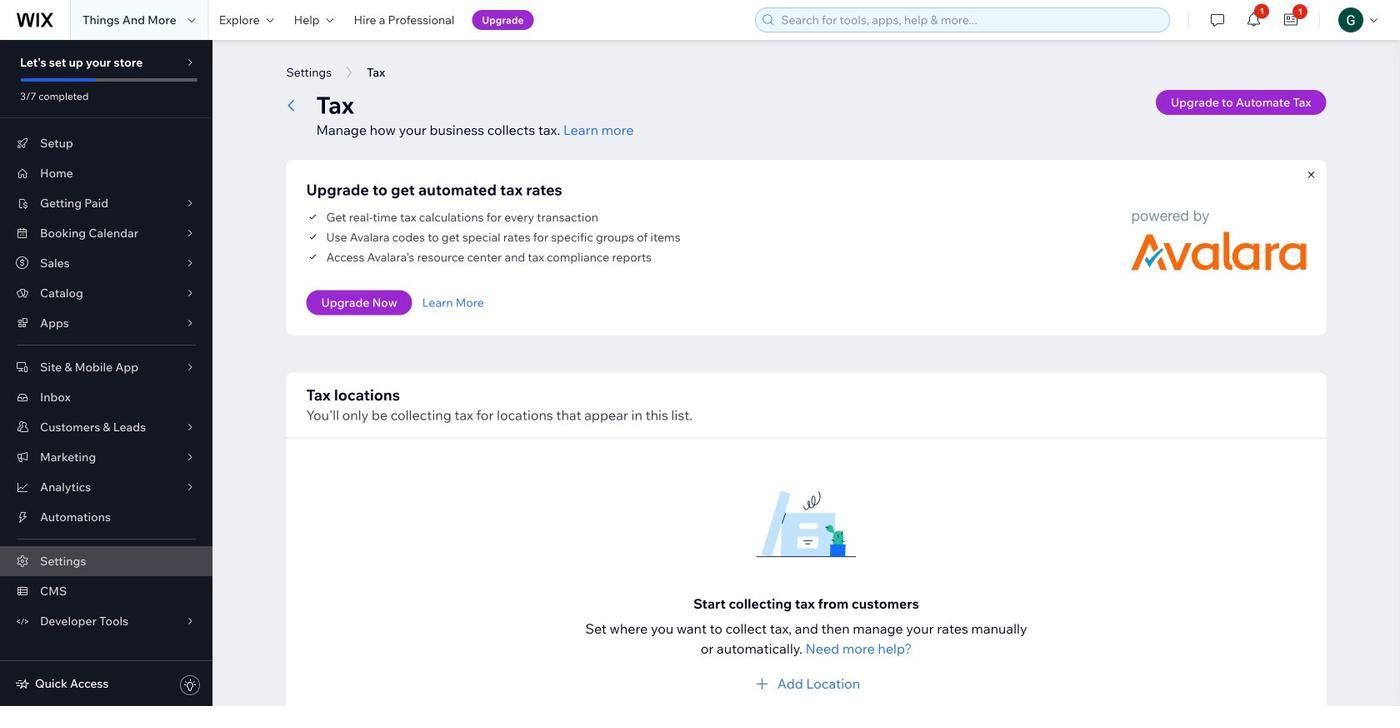 Task type: locate. For each thing, give the bounding box(es) containing it.
sidebar element
[[0, 40, 213, 707]]



Task type: vqa. For each thing, say whether or not it's contained in the screenshot.
fourth Tax from the bottom
no



Task type: describe. For each thing, give the bounding box(es) containing it.
Search for tools, apps, help & more... field
[[776, 8, 1165, 32]]



